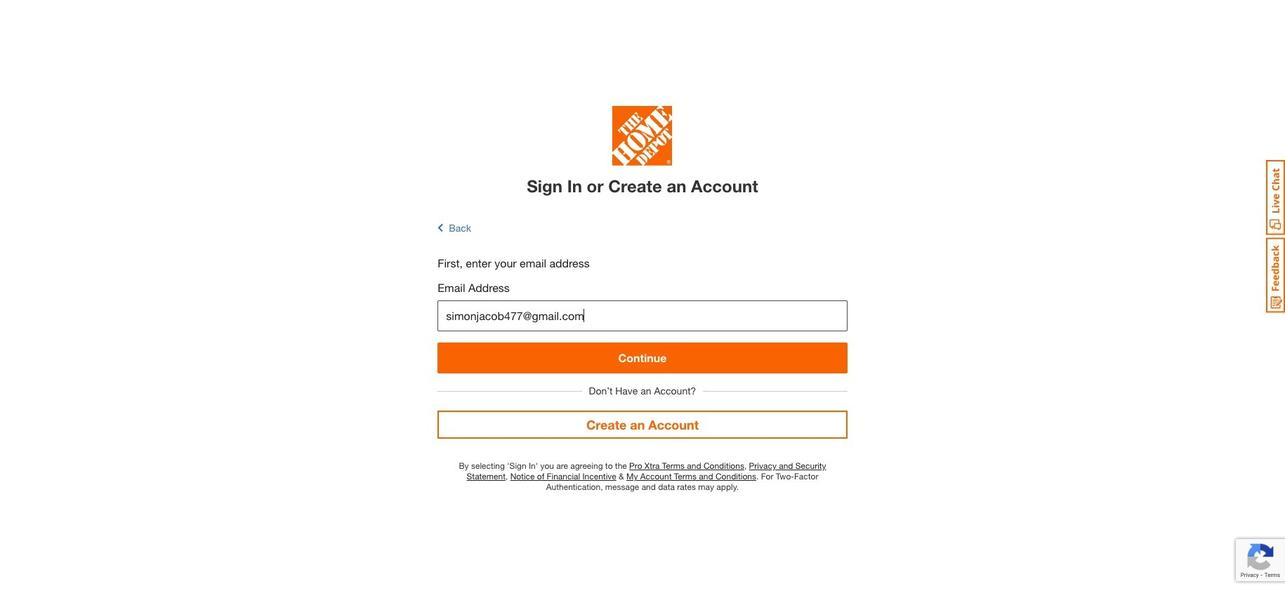 Task type: locate. For each thing, give the bounding box(es) containing it.
None email field
[[438, 301, 848, 332]]

live chat image
[[1267, 160, 1286, 235]]



Task type: describe. For each thing, give the bounding box(es) containing it.
back arrow image
[[438, 222, 444, 234]]

feedback link image
[[1267, 238, 1286, 313]]

thd logo image
[[613, 106, 673, 169]]



Task type: vqa. For each thing, say whether or not it's contained in the screenshot.
Feedback Link Image
yes



